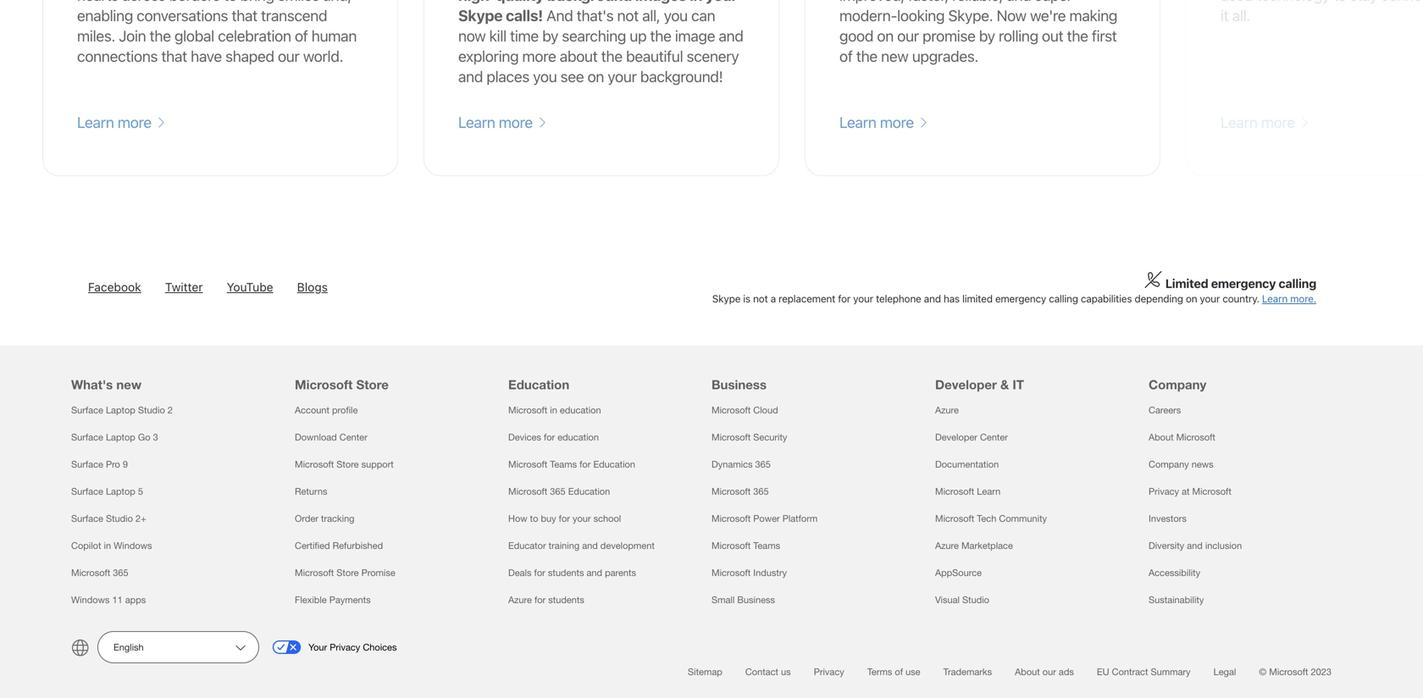Task type: describe. For each thing, give the bounding box(es) containing it.
by
[[542, 27, 558, 45]]

windows 11 apps link
[[71, 594, 146, 606]]

laptop for studio
[[106, 405, 135, 416]]

1 vertical spatial emergency
[[995, 293, 1047, 305]]

eu contract summary
[[1097, 667, 1191, 678]]

surface laptop studio 2 link
[[71, 405, 173, 416]]

inclusion
[[1206, 540, 1242, 551]]

microsoft teams link
[[712, 540, 780, 551]]

microsoft cloud
[[712, 405, 778, 416]]

go
[[138, 432, 150, 443]]

microsoft in education
[[508, 405, 601, 416]]

microsoft for the microsoft security link
[[712, 432, 751, 443]]

students for azure
[[548, 594, 585, 606]]

microsoft right ©
[[1269, 667, 1309, 678]]

© microsoft 2023
[[1259, 667, 1332, 678]]

about our ads link
[[1015, 667, 1074, 678]]

documentation link
[[935, 459, 999, 470]]

surface for surface laptop 5
[[71, 486, 103, 497]]

company heading
[[1149, 346, 1342, 397]]

industry
[[754, 567, 787, 578]]

microsoft for microsoft industry link
[[712, 567, 751, 578]]

1 vertical spatial the
[[601, 47, 623, 65]]

microsoft for "microsoft learn" 'link'
[[935, 486, 975, 497]]

365 up how to buy for your school
[[550, 486, 566, 497]]

what's new
[[71, 377, 142, 392]]

and right training
[[582, 540, 598, 551]]

azure for azure marketplace
[[935, 540, 959, 551]]

blogs
[[297, 280, 328, 294]]

blogs link
[[297, 280, 328, 294]]

education inside education heading
[[508, 377, 570, 392]]

not inside limited emergency calling skype is not a replacement for your telephone and has limited emergency calling capabilities depending on your country. learn more.
[[753, 293, 768, 305]]

1 horizontal spatial calling
[[1279, 276, 1317, 291]]

about microsoft
[[1149, 432, 1216, 443]]

training
[[549, 540, 580, 551]]

microsoft industry
[[712, 567, 787, 578]]

twitter
[[165, 280, 203, 294]]

sustainability link
[[1149, 594, 1204, 606]]

for right devices
[[544, 432, 555, 443]]

2 learn more link from the left
[[458, 112, 547, 133]]

3 learn more link from the left
[[840, 112, 928, 133]]

places
[[487, 67, 530, 86]]

center for developer
[[980, 432, 1008, 443]]

and down the exploring
[[458, 67, 483, 86]]

0 horizontal spatial windows
[[71, 594, 110, 606]]

summary
[[1151, 667, 1191, 678]]

1 vertical spatial microsoft 365
[[71, 567, 129, 578]]

contact us link
[[746, 667, 791, 678]]

azure for azure for students
[[508, 594, 532, 606]]

developer for developer center
[[935, 432, 978, 443]]

microsoft teams for education
[[508, 459, 635, 470]]

security
[[754, 432, 788, 443]]

order tracking
[[295, 513, 355, 524]]

replacement
[[779, 293, 836, 305]]

more.
[[1291, 293, 1317, 305]]

copilot in windows
[[71, 540, 152, 551]]

0 vertical spatial studio
[[138, 405, 165, 416]]

dynamics 365 link
[[712, 459, 771, 470]]

azure for azure link
[[935, 405, 959, 416]]

profile
[[332, 405, 358, 416]]

learn more. link
[[1262, 293, 1317, 305]]

deals for students and parents link
[[508, 567, 636, 578]]

5
[[138, 486, 143, 497]]

flexible
[[295, 594, 327, 606]]

limited
[[1166, 276, 1209, 291]]

surface laptop studio 2
[[71, 405, 173, 416]]

promise
[[361, 567, 396, 578]]

microsoft for 'microsoft store support' 'link'
[[295, 459, 334, 470]]

news
[[1192, 459, 1214, 470]]

what's
[[71, 377, 113, 392]]

developer center link
[[935, 432, 1008, 443]]

documentation
[[935, 459, 999, 470]]

at
[[1182, 486, 1190, 497]]

azure marketplace link
[[935, 540, 1013, 551]]

1 vertical spatial calling
[[1049, 293, 1078, 305]]

microsoft up news
[[1177, 432, 1216, 443]]

not inside the and that's not all, you can now kill time by searching up the image and exploring more about the beautiful scenery and places you see on your background!
[[617, 6, 639, 25]]

teams for microsoft teams for education
[[550, 459, 577, 470]]

developer & it heading
[[935, 346, 1129, 397]]

azure marketplace
[[935, 540, 1013, 551]]

ads
[[1059, 667, 1074, 678]]

learn inside "footer resource links" element
[[977, 486, 1001, 497]]

studio for visual studio
[[963, 594, 990, 606]]

microsoft tech community link
[[935, 513, 1047, 524]]

depending
[[1135, 293, 1184, 305]]

365 up "microsoft power platform" link
[[754, 486, 769, 497]]

1 vertical spatial education
[[593, 459, 635, 470]]

and right the diversity
[[1187, 540, 1203, 551]]

privacy at microsoft link
[[1149, 486, 1232, 497]]

surface pro 9
[[71, 459, 128, 470]]

business heading
[[712, 346, 915, 397]]

365 up 11
[[113, 567, 129, 578]]

store for microsoft store promise
[[337, 567, 359, 578]]

capabilities
[[1081, 293, 1132, 305]]

microsoft cloud link
[[712, 405, 778, 416]]

microsoft for microsoft teams link
[[712, 540, 751, 551]]

about for about microsoft
[[1149, 432, 1174, 443]]

1 horizontal spatial microsoft 365 link
[[712, 486, 769, 497]]

and up scenery on the top
[[719, 27, 744, 45]]

small business
[[712, 594, 775, 606]]

company for company news
[[1149, 459, 1189, 470]]

flexible payments
[[295, 594, 371, 606]]

surface laptop go 3 link
[[71, 432, 158, 443]]

education for devices for education
[[558, 432, 599, 443]]

surface laptop go 3
[[71, 432, 158, 443]]

flexible payments link
[[295, 594, 371, 606]]

microsoft security
[[712, 432, 788, 443]]

limited emergency calling skype is not a replacement for your telephone and has limited emergency calling capabilities depending on your country. learn more.
[[712, 276, 1317, 305]]

microsoft 365 education
[[508, 486, 610, 497]]

your down limited
[[1200, 293, 1220, 305]]

learn more for third learn more link from the left
[[840, 113, 918, 131]]

kill
[[489, 27, 507, 45]]

up
[[630, 27, 647, 45]]

surface for surface studio 2+
[[71, 513, 103, 524]]

all,
[[642, 6, 660, 25]]

microsoft for microsoft teams for education 'link'
[[508, 459, 548, 470]]

certified refurbished
[[295, 540, 383, 551]]

has
[[944, 293, 960, 305]]

copilot in windows link
[[71, 540, 152, 551]]

more for third learn more link from the left
[[880, 113, 914, 131]]

accessibility
[[1149, 567, 1201, 578]]

1 horizontal spatial you
[[664, 6, 688, 25]]

laptop for go
[[106, 432, 135, 443]]

appsource
[[935, 567, 982, 578]]

support
[[361, 459, 394, 470]]

facebook link
[[88, 280, 141, 294]]

0 horizontal spatial microsoft 365 link
[[71, 567, 129, 578]]

learn for second learn more link from right
[[458, 113, 495, 131]]

dynamics 365
[[712, 459, 771, 470]]

azure for students link
[[508, 594, 585, 606]]

returns
[[295, 486, 327, 497]]

learn more for 3rd learn more link from right
[[77, 113, 155, 131]]

certified refurbished link
[[295, 540, 383, 551]]

development
[[601, 540, 655, 551]]

for right buy
[[559, 513, 570, 524]]

microsoft store
[[295, 377, 389, 392]]

microsoft for microsoft store promise link
[[295, 567, 334, 578]]

0 vertical spatial windows
[[114, 540, 152, 551]]

company for company
[[1149, 377, 1207, 392]]

power
[[754, 513, 780, 524]]

account profile link
[[295, 405, 358, 416]]

azure link
[[935, 405, 959, 416]]

marketplace
[[962, 540, 1013, 551]]



Task type: locate. For each thing, give the bounding box(es) containing it.
calling
[[1279, 276, 1317, 291], [1049, 293, 1078, 305]]

business
[[712, 377, 767, 392], [737, 594, 775, 606]]

learn more for second learn more link from right
[[458, 113, 536, 131]]

0 vertical spatial azure
[[935, 405, 959, 416]]

azure up appsource
[[935, 540, 959, 551]]

surface
[[71, 405, 103, 416], [71, 432, 103, 443], [71, 459, 103, 470], [71, 486, 103, 497], [71, 513, 103, 524]]

0 horizontal spatial not
[[617, 6, 639, 25]]

0 vertical spatial teams
[[550, 459, 577, 470]]

0 horizontal spatial in
[[104, 540, 111, 551]]

microsoft store promise link
[[295, 567, 396, 578]]

0 horizontal spatial center
[[340, 432, 368, 443]]

2
[[168, 405, 173, 416]]

studio for surface studio 2+
[[106, 513, 133, 524]]

laptop
[[106, 405, 135, 416], [106, 432, 135, 443], [106, 486, 135, 497]]

learn inside limited emergency calling skype is not a replacement for your telephone and has limited emergency calling capabilities depending on your country. learn more.
[[1262, 293, 1288, 305]]

diversity and inclusion link
[[1149, 540, 1242, 551]]

how to buy for your school
[[508, 513, 621, 524]]

3 learn more from the left
[[840, 113, 918, 131]]

0 vertical spatial microsoft 365 link
[[712, 486, 769, 497]]

laptop for 5
[[106, 486, 135, 497]]

center down profile
[[340, 432, 368, 443]]

microsoft 365 down dynamics 365 link
[[712, 486, 769, 497]]

your inside the and that's not all, you can now kill time by searching up the image and exploring more about the beautiful scenery and places you see on your background!
[[608, 67, 637, 86]]

in for copilot
[[104, 540, 111, 551]]

store for microsoft store support
[[337, 459, 359, 470]]

choices
[[363, 642, 397, 653]]

in up devices for education link
[[550, 405, 557, 416]]

surface for surface pro 9
[[71, 459, 103, 470]]

1 vertical spatial microsoft 365 link
[[71, 567, 129, 578]]

1 vertical spatial store
[[337, 459, 359, 470]]

1 horizontal spatial the
[[650, 27, 672, 45]]

microsoft up devices
[[508, 405, 548, 416]]

students down training
[[548, 567, 584, 578]]

on right see
[[588, 67, 604, 86]]

laptop left 5
[[106, 486, 135, 497]]

0 vertical spatial company
[[1149, 377, 1207, 392]]

microsoft for microsoft in education link
[[508, 405, 548, 416]]

time
[[510, 27, 539, 45]]

1 vertical spatial you
[[533, 67, 557, 86]]

0 horizontal spatial emergency
[[995, 293, 1047, 305]]

our
[[1043, 667, 1057, 678]]

platform
[[783, 513, 818, 524]]

microsoft up the microsoft security
[[712, 405, 751, 416]]

1 vertical spatial teams
[[754, 540, 780, 551]]

0 horizontal spatial teams
[[550, 459, 577, 470]]

1 company from the top
[[1149, 377, 1207, 392]]

you right "all,"
[[664, 6, 688, 25]]

0 horizontal spatial calling
[[1049, 293, 1078, 305]]

your left school
[[573, 513, 591, 524]]

footer resource links element
[[0, 346, 1424, 614]]

education up microsoft teams for education 'link'
[[558, 432, 599, 443]]

0 vertical spatial education
[[560, 405, 601, 416]]

4 surface from the top
[[71, 486, 103, 497]]

scenery
[[687, 47, 739, 65]]

about for about our ads
[[1015, 667, 1040, 678]]

deals for students and parents
[[508, 567, 636, 578]]

1 horizontal spatial teams
[[754, 540, 780, 551]]

microsoft 365 link up windows 11 apps link
[[71, 567, 129, 578]]

to
[[530, 513, 538, 524]]

1 horizontal spatial in
[[550, 405, 557, 416]]

1 vertical spatial windows
[[71, 594, 110, 606]]

microsoft down microsoft learn
[[935, 513, 975, 524]]

learn for third learn more link from the left
[[840, 113, 877, 131]]

1 vertical spatial studio
[[106, 513, 133, 524]]

surface studio 2+ link
[[71, 513, 146, 524]]

0 vertical spatial on
[[588, 67, 604, 86]]

microsoft tech community
[[935, 513, 1047, 524]]

2 developer from the top
[[935, 432, 978, 443]]

in right 'copilot'
[[104, 540, 111, 551]]

devices for education link
[[508, 432, 599, 443]]

what's new heading
[[71, 346, 275, 397]]

1 vertical spatial azure
[[935, 540, 959, 551]]

privacy right us
[[814, 667, 845, 678]]

1 vertical spatial developer
[[935, 432, 978, 443]]

studio left '2+'
[[106, 513, 133, 524]]

and left has
[[924, 293, 941, 305]]

microsoft down 'copilot'
[[71, 567, 110, 578]]

windows down '2+'
[[114, 540, 152, 551]]

0 vertical spatial emergency
[[1211, 276, 1276, 291]]

2 surface from the top
[[71, 432, 103, 443]]

and
[[719, 27, 744, 45], [458, 67, 483, 86], [924, 293, 941, 305], [582, 540, 598, 551], [1187, 540, 1203, 551], [587, 567, 602, 578]]

laptop left go
[[106, 432, 135, 443]]

0 horizontal spatial the
[[601, 47, 623, 65]]

more
[[522, 47, 556, 65], [118, 113, 152, 131], [499, 113, 533, 131], [880, 113, 914, 131]]

1 horizontal spatial on
[[1186, 293, 1198, 305]]

image
[[675, 27, 715, 45]]

store up profile
[[356, 377, 389, 392]]

not up up
[[617, 6, 639, 25]]

limited
[[963, 293, 993, 305]]

0 vertical spatial not
[[617, 6, 639, 25]]

on inside the and that's not all, you can now kill time by searching up the image and exploring more about the beautiful scenery and places you see on your background!
[[588, 67, 604, 86]]

you left see
[[533, 67, 557, 86]]

center up documentation "link"
[[980, 432, 1008, 443]]

english
[[114, 642, 144, 653]]

0 vertical spatial calling
[[1279, 276, 1317, 291]]

microsoft down certified
[[295, 567, 334, 578]]

new
[[116, 377, 142, 392]]

microsoft 365 link down dynamics 365 link
[[712, 486, 769, 497]]

2 vertical spatial laptop
[[106, 486, 135, 497]]

about left our
[[1015, 667, 1040, 678]]

surface down what's at the bottom of the page
[[71, 405, 103, 416]]

education up devices for education
[[560, 405, 601, 416]]

2 horizontal spatial studio
[[963, 594, 990, 606]]

studio
[[138, 405, 165, 416], [106, 513, 133, 524], [963, 594, 990, 606]]

0 vertical spatial education
[[508, 377, 570, 392]]

emergency up country.
[[1211, 276, 1276, 291]]

1 horizontal spatial center
[[980, 432, 1008, 443]]

developer down azure link
[[935, 432, 978, 443]]

trademarks
[[944, 667, 992, 678]]

1 horizontal spatial learn more
[[458, 113, 536, 131]]

for inside limited emergency calling skype is not a replacement for your telephone and has limited emergency calling capabilities depending on your country. learn more.
[[838, 293, 851, 305]]

0 horizontal spatial about
[[1015, 667, 1040, 678]]

your inside "footer resource links" element
[[573, 513, 591, 524]]

365 down security
[[755, 459, 771, 470]]

and that's not all, you can now kill time by searching up the image and exploring more about the beautiful scenery and places you see on your background!
[[458, 6, 744, 86]]

privacy for privacy link
[[814, 667, 845, 678]]

microsoft up small at the bottom
[[712, 567, 751, 578]]

legal link
[[1214, 667, 1237, 678]]

store left 'support'
[[337, 459, 359, 470]]

your
[[309, 642, 327, 653]]

microsoft up microsoft teams link
[[712, 513, 751, 524]]

about inside "footer resource links" element
[[1149, 432, 1174, 443]]

1 horizontal spatial studio
[[138, 405, 165, 416]]

teams for microsoft teams
[[754, 540, 780, 551]]

more for 3rd learn more link from right
[[118, 113, 152, 131]]

about
[[560, 47, 598, 65]]

microsoft store support
[[295, 459, 394, 470]]

windows left 11
[[71, 594, 110, 606]]

the up the beautiful on the left top of page
[[650, 27, 672, 45]]

emergency right limited
[[995, 293, 1047, 305]]

microsoft for the 'microsoft 365 education' link
[[508, 486, 548, 497]]

business inside heading
[[712, 377, 767, 392]]

surface laptop 5 link
[[71, 486, 143, 497]]

3 surface from the top
[[71, 459, 103, 470]]

deals
[[508, 567, 532, 578]]

privacy inside "footer resource links" element
[[1149, 486, 1180, 497]]

education down microsoft teams for education 'link'
[[568, 486, 610, 497]]

0 horizontal spatial studio
[[106, 513, 133, 524]]

1 vertical spatial business
[[737, 594, 775, 606]]

1 horizontal spatial windows
[[114, 540, 152, 551]]

telephone
[[876, 293, 922, 305]]

microsoft in education link
[[508, 405, 601, 416]]

developer center
[[935, 432, 1008, 443]]

developer inside heading
[[935, 377, 997, 392]]

in for microsoft
[[550, 405, 557, 416]]

1 horizontal spatial privacy
[[814, 667, 845, 678]]

developer for developer & it
[[935, 377, 997, 392]]

payments
[[329, 594, 371, 606]]

account
[[295, 405, 330, 416]]

order
[[295, 513, 319, 524]]

1 learn more from the left
[[77, 113, 155, 131]]

1 vertical spatial students
[[548, 594, 585, 606]]

microsoft power platform link
[[712, 513, 818, 524]]

business up microsoft cloud link
[[712, 377, 767, 392]]

microsoft down documentation "link"
[[935, 486, 975, 497]]

0 vertical spatial business
[[712, 377, 767, 392]]

microsoft up dynamics
[[712, 432, 751, 443]]

microsoft teams
[[712, 540, 780, 551]]

windows 11 apps
[[71, 594, 146, 606]]

about down careers
[[1149, 432, 1174, 443]]

exploring
[[458, 47, 519, 65]]

microsoft up microsoft industry
[[712, 540, 751, 551]]

about microsoft link
[[1149, 432, 1216, 443]]

1 vertical spatial education
[[558, 432, 599, 443]]

2 vertical spatial azure
[[508, 594, 532, 606]]

0 vertical spatial privacy
[[1149, 486, 1180, 497]]

microsoft for 'microsoft tech community' link
[[935, 513, 975, 524]]

school
[[594, 513, 621, 524]]

microsoft for microsoft store heading at left
[[295, 377, 353, 392]]

buy
[[541, 513, 556, 524]]

how to buy for your school link
[[508, 513, 621, 524]]

privacy right the your
[[330, 642, 360, 653]]

not left the a
[[753, 293, 768, 305]]

1 horizontal spatial microsoft 365
[[712, 486, 769, 497]]

2 horizontal spatial learn more
[[840, 113, 918, 131]]

surface for surface laptop go 3
[[71, 432, 103, 443]]

surface left pro
[[71, 459, 103, 470]]

microsoft down download
[[295, 459, 334, 470]]

0 horizontal spatial learn more link
[[77, 112, 166, 133]]

is
[[743, 293, 751, 305]]

skype
[[712, 293, 741, 305]]

company inside heading
[[1149, 377, 1207, 392]]

1 horizontal spatial not
[[753, 293, 768, 305]]

5 surface from the top
[[71, 513, 103, 524]]

privacy
[[1149, 486, 1180, 497], [330, 642, 360, 653], [814, 667, 845, 678]]

small
[[712, 594, 735, 606]]

see
[[561, 67, 584, 86]]

diversity
[[1149, 540, 1185, 551]]

microsoft for "microsoft power platform" link
[[712, 513, 751, 524]]

1 vertical spatial in
[[104, 540, 111, 551]]

0 horizontal spatial learn more
[[77, 113, 155, 131]]

microsoft store heading
[[295, 346, 488, 397]]

developer up azure link
[[935, 377, 997, 392]]

1 vertical spatial on
[[1186, 293, 1198, 305]]

more for second learn more link from right
[[499, 113, 533, 131]]

your left telephone
[[853, 293, 873, 305]]

store up payments
[[337, 567, 359, 578]]

calling up more.
[[1279, 276, 1317, 291]]

microsoft 365 up windows 11 apps link
[[71, 567, 129, 578]]

privacy for privacy at microsoft
[[1149, 486, 1180, 497]]

2 learn more from the left
[[458, 113, 536, 131]]

twitter link
[[165, 280, 203, 294]]

terms
[[868, 667, 893, 678]]

country.
[[1223, 293, 1260, 305]]

searching
[[562, 27, 626, 45]]

for up microsoft 365 education
[[580, 459, 591, 470]]

studio right visual
[[963, 594, 990, 606]]

microsoft 365
[[712, 486, 769, 497], [71, 567, 129, 578]]

0 vertical spatial developer
[[935, 377, 997, 392]]

2 center from the left
[[980, 432, 1008, 443]]

0 horizontal spatial on
[[588, 67, 604, 86]]

and
[[547, 6, 573, 25]]

1 vertical spatial company
[[1149, 459, 1189, 470]]

store inside heading
[[356, 377, 389, 392]]

certified
[[295, 540, 330, 551]]

surface for surface laptop studio 2
[[71, 405, 103, 416]]

learn
[[77, 113, 114, 131], [458, 113, 495, 131], [840, 113, 877, 131], [1262, 293, 1288, 305], [977, 486, 1001, 497]]

microsoft power platform
[[712, 513, 818, 524]]

microsoft for microsoft cloud link
[[712, 405, 751, 416]]

1 vertical spatial about
[[1015, 667, 1040, 678]]

azure down deals
[[508, 594, 532, 606]]

learn for 3rd learn more link from right
[[77, 113, 114, 131]]

2 laptop from the top
[[106, 432, 135, 443]]

education up "microsoft in education"
[[508, 377, 570, 392]]

business down microsoft industry
[[737, 594, 775, 606]]

microsoft down devices
[[508, 459, 548, 470]]

0 vertical spatial students
[[548, 567, 584, 578]]

on inside limited emergency calling skype is not a replacement for your telephone and has limited emergency calling capabilities depending on your country. learn more.
[[1186, 293, 1198, 305]]

1 surface from the top
[[71, 405, 103, 416]]

1 learn more link from the left
[[77, 112, 166, 133]]

2 horizontal spatial learn more link
[[840, 112, 928, 133]]

about
[[1149, 432, 1174, 443], [1015, 667, 1040, 678]]

1 horizontal spatial about
[[1149, 432, 1174, 443]]

company down about microsoft link
[[1149, 459, 1189, 470]]

2 vertical spatial store
[[337, 567, 359, 578]]

microsoft up account profile
[[295, 377, 353, 392]]

azure up developer center "link"
[[935, 405, 959, 416]]

3
[[153, 432, 158, 443]]

0 vertical spatial you
[[664, 6, 688, 25]]

students
[[548, 567, 584, 578], [548, 594, 585, 606]]

studio left 2
[[138, 405, 165, 416]]

contact
[[746, 667, 779, 678]]

can
[[692, 6, 715, 25]]

1 vertical spatial not
[[753, 293, 768, 305]]

laptop down new
[[106, 405, 135, 416]]

0 vertical spatial in
[[550, 405, 557, 416]]

1 horizontal spatial emergency
[[1211, 276, 1276, 291]]

california consumer privacy act (ccpa) opt-out icon image
[[272, 641, 309, 654]]

0 vertical spatial about
[[1149, 432, 1174, 443]]

privacy left at
[[1149, 486, 1180, 497]]

2+
[[136, 513, 146, 524]]

microsoft inside heading
[[295, 377, 353, 392]]

microsoft up to at the bottom left
[[508, 486, 548, 497]]

1 laptop from the top
[[106, 405, 135, 416]]

0 vertical spatial microsoft 365
[[712, 486, 769, 497]]

2 vertical spatial education
[[568, 486, 610, 497]]

0 vertical spatial the
[[650, 27, 672, 45]]

0 horizontal spatial microsoft 365
[[71, 567, 129, 578]]

2 company from the top
[[1149, 459, 1189, 470]]

1 vertical spatial privacy
[[330, 642, 360, 653]]

1 center from the left
[[340, 432, 368, 443]]

2 vertical spatial studio
[[963, 594, 990, 606]]

privacy link
[[814, 667, 845, 678]]

and inside limited emergency calling skype is not a replacement for your telephone and has limited emergency calling capabilities depending on your country. learn more.
[[924, 293, 941, 305]]

teams up microsoft 365 education
[[550, 459, 577, 470]]

about our ads
[[1015, 667, 1074, 678]]

1 horizontal spatial learn more link
[[458, 112, 547, 133]]

download center link
[[295, 432, 368, 443]]

calling left capabilities
[[1049, 293, 1078, 305]]

for right deals
[[534, 567, 546, 578]]

center for microsoft
[[340, 432, 368, 443]]

2 vertical spatial privacy
[[814, 667, 845, 678]]

teams down power at the bottom of the page
[[754, 540, 780, 551]]

0 vertical spatial laptop
[[106, 405, 135, 416]]

youtube
[[227, 280, 273, 294]]

0 vertical spatial store
[[356, 377, 389, 392]]

tech
[[977, 513, 997, 524]]

more inside the and that's not all, you can now kill time by searching up the image and exploring more about the beautiful scenery and places you see on your background!
[[522, 47, 556, 65]]

microsoft teams for education link
[[508, 459, 635, 470]]

on down limited
[[1186, 293, 1198, 305]]

surface up surface pro 9
[[71, 432, 103, 443]]

microsoft
[[295, 377, 353, 392], [508, 405, 548, 416], [712, 405, 751, 416], [712, 432, 751, 443], [1177, 432, 1216, 443], [295, 459, 334, 470], [508, 459, 548, 470], [508, 486, 548, 497], [712, 486, 751, 497], [935, 486, 975, 497], [1193, 486, 1232, 497], [712, 513, 751, 524], [935, 513, 975, 524], [712, 540, 751, 551], [71, 567, 110, 578], [295, 567, 334, 578], [712, 567, 751, 578], [1269, 667, 1309, 678]]

educator training and development link
[[508, 540, 655, 551]]

company news
[[1149, 459, 1214, 470]]

us
[[781, 667, 791, 678]]

for right replacement
[[838, 293, 851, 305]]

for down the deals for students and parents link
[[535, 594, 546, 606]]

company up careers link
[[1149, 377, 1207, 392]]

the down searching at the left top of the page
[[601, 47, 623, 65]]

microsoft down dynamics
[[712, 486, 751, 497]]

cloud
[[754, 405, 778, 416]]

education up school
[[593, 459, 635, 470]]

3 laptop from the top
[[106, 486, 135, 497]]

education for microsoft in education
[[560, 405, 601, 416]]

0 horizontal spatial you
[[533, 67, 557, 86]]

1 vertical spatial laptop
[[106, 432, 135, 443]]

surface up 'copilot'
[[71, 513, 103, 524]]

careers
[[1149, 405, 1181, 416]]

your down the beautiful on the left top of page
[[608, 67, 637, 86]]

azure for students
[[508, 594, 585, 606]]

your
[[608, 67, 637, 86], [853, 293, 873, 305], [1200, 293, 1220, 305], [573, 513, 591, 524]]

0 horizontal spatial privacy
[[330, 642, 360, 653]]

returns link
[[295, 486, 327, 497]]

surface studio 2+
[[71, 513, 146, 524]]

2 horizontal spatial privacy
[[1149, 486, 1180, 497]]

learn more link
[[77, 112, 166, 133], [458, 112, 547, 133], [840, 112, 928, 133]]

students down the deals for students and parents link
[[548, 594, 585, 606]]

surface down surface pro 9 link
[[71, 486, 103, 497]]

store for microsoft store
[[356, 377, 389, 392]]

education heading
[[508, 346, 702, 397]]

microsoft right at
[[1193, 486, 1232, 497]]

students for deals
[[548, 567, 584, 578]]

and left parents on the bottom
[[587, 567, 602, 578]]

1 developer from the top
[[935, 377, 997, 392]]

appsource link
[[935, 567, 982, 578]]



Task type: vqa. For each thing, say whether or not it's contained in the screenshot.


